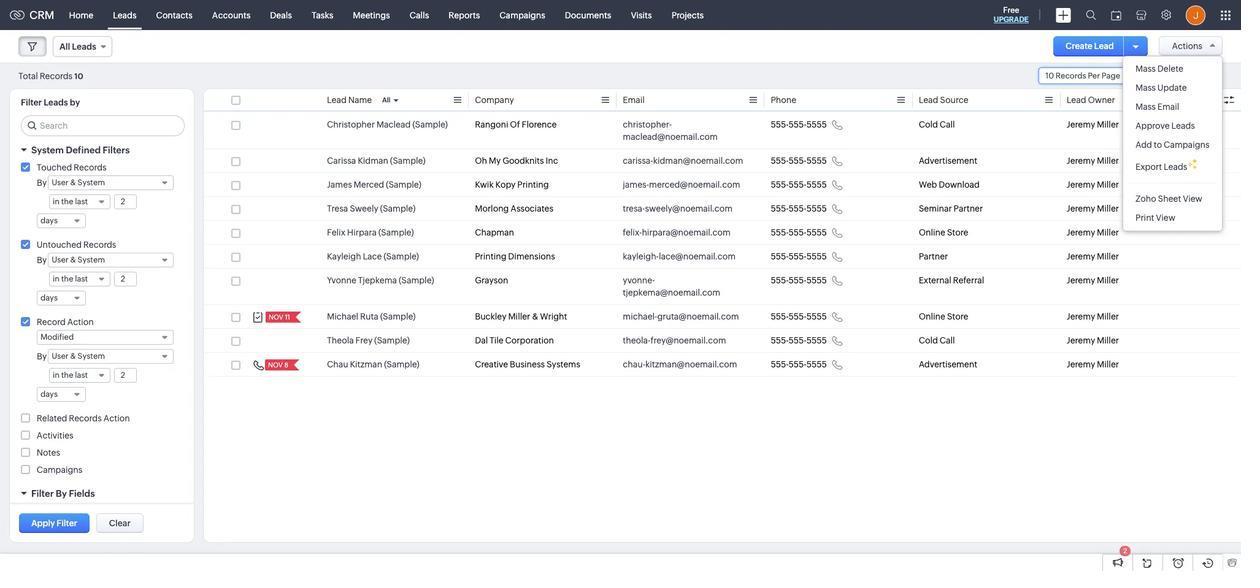 Task type: vqa. For each thing, say whether or not it's contained in the screenshot.


Task type: describe. For each thing, give the bounding box(es) containing it.
in for touched
[[53, 197, 60, 206]]

nov for chau
[[268, 361, 283, 369]]

jeremy for chau-kitzman@noemail.com
[[1067, 360, 1096, 369]]

leads right home
[[113, 10, 137, 20]]

michael-
[[623, 312, 658, 322]]

miller for michael-gruta@noemail.com
[[1097, 312, 1119, 322]]

online store for hirpara@noemail.com
[[919, 228, 969, 238]]

tresa
[[327, 204, 348, 214]]

(sample) for carissa kidman (sample)
[[390, 156, 426, 166]]

upgrade
[[994, 15, 1029, 24]]

buckley miller & wright
[[475, 312, 567, 322]]

carissa-kidman@noemail.com link
[[623, 155, 743, 167]]

systems
[[547, 360, 580, 369]]

of
[[510, 120, 520, 129]]

user & system field for untouched records
[[48, 253, 174, 268]]

& for user & system field related to untouched records
[[70, 255, 76, 265]]

export
[[1136, 162, 1162, 172]]

days for untouched records
[[41, 293, 58, 303]]

frey@noemail.com
[[651, 336, 726, 346]]

ruta
[[360, 312, 379, 322]]

last for untouched
[[75, 274, 88, 284]]

nov 11 link
[[266, 312, 292, 323]]

filter for filter by fields
[[31, 489, 54, 499]]

james
[[327, 180, 352, 190]]

10 inside 'field'
[[1046, 71, 1054, 80]]

system down touched records
[[78, 178, 105, 187]]

kayleigh lace (sample)
[[327, 252, 419, 261]]

kayleigh-lace@noemail.com
[[623, 252, 736, 261]]

user for touched
[[52, 178, 68, 187]]

leads for export leads
[[1164, 162, 1188, 172]]

5555 for yvonne- tjepkema@noemail.com
[[807, 276, 827, 285]]

record
[[37, 317, 66, 327]]

mass email
[[1136, 102, 1180, 112]]

theola
[[327, 336, 354, 346]]

3 last from the top
[[75, 371, 88, 380]]

create menu element
[[1049, 0, 1079, 30]]

projects link
[[662, 0, 714, 30]]

total
[[18, 71, 38, 81]]

in the last field for untouched
[[49, 272, 110, 287]]

kidman
[[358, 156, 388, 166]]

tasks link
[[302, 0, 343, 30]]

phone
[[771, 95, 797, 105]]

projects
[[672, 10, 704, 20]]

leads for filter leads by
[[44, 98, 68, 107]]

online for michael-gruta@noemail.com
[[919, 312, 946, 322]]

advertisement for chau-kitzman@noemail.com
[[919, 360, 978, 369]]

filter leads by
[[21, 98, 80, 107]]

christopher-
[[623, 120, 672, 129]]

3 user & system from the top
[[52, 352, 105, 361]]

miller for felix-hirpara@noemail.com
[[1097, 228, 1119, 238]]

1 horizontal spatial email
[[1158, 102, 1180, 112]]

5555 for tresa-sweely@noemail.com
[[807, 204, 827, 214]]

carissa kidman (sample) link
[[327, 155, 426, 167]]

total records 10
[[18, 71, 83, 81]]

5555 for james-merced@noemail.com
[[807, 180, 827, 190]]

felix hirpara (sample) link
[[327, 226, 414, 239]]

profile image
[[1186, 5, 1206, 25]]

contacts
[[156, 10, 193, 20]]

mass for mass update
[[1136, 83, 1156, 93]]

3 user from the top
[[52, 352, 68, 361]]

days for touched records
[[41, 216, 58, 225]]

page
[[1102, 71, 1121, 80]]

creative business systems
[[475, 360, 580, 369]]

seminar
[[919, 204, 952, 214]]

jeremy for tresa-sweely@noemail.com
[[1067, 204, 1096, 214]]

referral
[[953, 276, 985, 285]]

all for all leads
[[60, 42, 70, 52]]

8
[[284, 361, 288, 369]]

leads for approve leads
[[1172, 121, 1195, 131]]

call for christopher- maclead@noemail.com
[[940, 120, 955, 129]]

oh
[[475, 156, 487, 166]]

theola frey (sample)
[[327, 336, 410, 346]]

5555 for felix-hirpara@noemail.com
[[807, 228, 827, 238]]

miller for yvonne- tjepkema@noemail.com
[[1097, 276, 1119, 285]]

All Leads field
[[53, 36, 112, 57]]

in the last for untouched
[[53, 274, 88, 284]]

0 horizontal spatial campaigns
[[37, 465, 82, 475]]

last for touched
[[75, 197, 88, 206]]

leads link
[[103, 0, 146, 30]]

555-555-5555 for michael-gruta@noemail.com
[[771, 312, 827, 322]]

& for 3rd user & system field
[[70, 352, 76, 361]]

external referral
[[919, 276, 985, 285]]

nov for michael
[[269, 314, 283, 321]]

5555 for kayleigh-lace@noemail.com
[[807, 252, 827, 261]]

chau-
[[623, 360, 646, 369]]

untouched
[[37, 240, 82, 250]]

company
[[475, 95, 514, 105]]

jeremy for kayleigh-lace@noemail.com
[[1067, 252, 1096, 261]]

555-555-5555 for james-merced@noemail.com
[[771, 180, 827, 190]]

1 - 10
[[1154, 71, 1175, 81]]

frey
[[356, 336, 373, 346]]

jeremy miller for james-merced@noemail.com
[[1067, 180, 1119, 190]]

search image
[[1086, 10, 1097, 20]]

james merced (sample)
[[327, 180, 422, 190]]

555-555-5555 for chau-kitzman@noemail.com
[[771, 360, 827, 369]]

filter by fields
[[31, 489, 95, 499]]

mass for mass email
[[1136, 102, 1156, 112]]

meetings link
[[343, 0, 400, 30]]

james-merced@noemail.com link
[[623, 179, 741, 191]]

theola-frey@noemail.com link
[[623, 334, 726, 347]]

lead inside button
[[1095, 41, 1114, 51]]

5555 for michael-gruta@noemail.com
[[807, 312, 827, 322]]

555-555-5555 for kayleigh-lace@noemail.com
[[771, 252, 827, 261]]

felix-hirpara@noemail.com
[[623, 228, 731, 238]]

untouched records
[[37, 240, 116, 250]]

by inside dropdown button
[[56, 489, 67, 499]]

home link
[[59, 0, 103, 30]]

yvonne tjepkema (sample) link
[[327, 274, 434, 287]]

555-555-5555 for tresa-sweely@noemail.com
[[771, 204, 827, 214]]

jeremy miller for michael-gruta@noemail.com
[[1067, 312, 1119, 322]]

1 horizontal spatial printing
[[518, 180, 549, 190]]

row group containing christopher maclead (sample)
[[204, 113, 1242, 377]]

tresa-sweely@noemail.com
[[623, 204, 733, 214]]

add to campaigns
[[1136, 140, 1210, 150]]

jeremy for yvonne- tjepkema@noemail.com
[[1067, 276, 1096, 285]]

advertisement for carissa-kidman@noemail.com
[[919, 156, 978, 166]]

kitzman@noemail.com
[[646, 360, 737, 369]]

store for michael-gruta@noemail.com
[[947, 312, 969, 322]]

florence
[[522, 120, 557, 129]]

0 vertical spatial view
[[1183, 194, 1203, 204]]

yvonne- tjepkema@noemail.com
[[623, 276, 721, 298]]

jeremy miller for christopher- maclead@noemail.com
[[1067, 120, 1119, 129]]

jeremy for christopher- maclead@noemail.com
[[1067, 120, 1096, 129]]

days field for untouched
[[37, 291, 86, 306]]

profile element
[[1179, 0, 1213, 30]]

0 vertical spatial action
[[67, 317, 94, 327]]

jeremy miller for felix-hirpara@noemail.com
[[1067, 228, 1119, 238]]

all for all
[[382, 96, 391, 104]]

chau-kitzman@noemail.com
[[623, 360, 737, 369]]

555-555-5555 for yvonne- tjepkema@noemail.com
[[771, 276, 827, 285]]

miller for christopher- maclead@noemail.com
[[1097, 120, 1119, 129]]

555-555-5555 for carissa-kidman@noemail.com
[[771, 156, 827, 166]]

5555 for chau-kitzman@noemail.com
[[807, 360, 827, 369]]

campaigns inside campaigns link
[[500, 10, 545, 20]]

grayson
[[475, 276, 508, 285]]

(sample) for michael ruta (sample)
[[380, 312, 416, 322]]

maclead@noemail.com
[[623, 132, 718, 142]]

christopher- maclead@noemail.com
[[623, 120, 718, 142]]

clear
[[109, 519, 131, 528]]

related records action
[[37, 414, 130, 423]]

tile
[[490, 336, 504, 346]]

days field for touched
[[37, 214, 86, 228]]

mass email link
[[1124, 98, 1222, 117]]

records for 10
[[1056, 71, 1087, 80]]

3 days field from the top
[[37, 387, 86, 402]]

michael-gruta@noemail.com link
[[623, 311, 739, 323]]

create lead button
[[1054, 36, 1127, 56]]

jeremy for carissa-kidman@noemail.com
[[1067, 156, 1096, 166]]

associates
[[511, 204, 554, 214]]

buckley
[[475, 312, 507, 322]]

system down untouched records
[[78, 255, 105, 265]]

tjepkema@noemail.com
[[623, 288, 721, 298]]

notes
[[37, 448, 60, 458]]

calls
[[410, 10, 429, 20]]

the for untouched
[[61, 274, 73, 284]]

morlong
[[475, 204, 509, 214]]

miller for chau-kitzman@noemail.com
[[1097, 360, 1119, 369]]

dimensions
[[508, 252, 555, 261]]

10 for total records 10
[[74, 71, 83, 81]]

create
[[1066, 41, 1093, 51]]

5555 for theola-frey@noemail.com
[[807, 336, 827, 346]]

mass for mass delete
[[1136, 64, 1156, 74]]

user & system for untouched
[[52, 255, 105, 265]]

seminar partner
[[919, 204, 983, 214]]



Task type: locate. For each thing, give the bounding box(es) containing it.
lead left 'source'
[[919, 95, 939, 105]]

records right untouched
[[83, 240, 116, 250]]

lead for lead source
[[919, 95, 939, 105]]

all leads
[[60, 42, 96, 52]]

tresa sweely (sample) link
[[327, 203, 416, 215]]

& down touched records
[[70, 178, 76, 187]]

search element
[[1079, 0, 1104, 30]]

2 last from the top
[[75, 274, 88, 284]]

online down "seminar"
[[919, 228, 946, 238]]

mass up approve
[[1136, 102, 1156, 112]]

export leads
[[1136, 162, 1188, 172]]

reports link
[[439, 0, 490, 30]]

jeremy for theola-frey@noemail.com
[[1067, 336, 1096, 346]]

cold for christopher- maclead@noemail.com
[[919, 120, 938, 129]]

10 555-555-5555 from the top
[[771, 360, 827, 369]]

9 jeremy miller from the top
[[1067, 336, 1119, 346]]

0 horizontal spatial partner
[[919, 252, 948, 261]]

1 in the last from the top
[[53, 197, 88, 206]]

online
[[919, 228, 946, 238], [919, 312, 946, 322]]

0 vertical spatial advertisement
[[919, 156, 978, 166]]

user for untouched
[[52, 255, 68, 265]]

(sample) right merced
[[386, 180, 422, 190]]

2 the from the top
[[61, 274, 73, 284]]

1 store from the top
[[947, 228, 969, 238]]

michael
[[327, 312, 359, 322]]

1 last from the top
[[75, 197, 88, 206]]

visits link
[[621, 0, 662, 30]]

3 5555 from the top
[[807, 180, 827, 190]]

2 vertical spatial in
[[53, 371, 60, 380]]

approve leads link
[[1124, 117, 1222, 136]]

1 cold from the top
[[919, 120, 938, 129]]

cold
[[919, 120, 938, 129], [919, 336, 938, 346]]

modified
[[41, 333, 74, 342]]

0 vertical spatial days field
[[37, 214, 86, 228]]

(sample) right ruta
[[380, 312, 416, 322]]

2 user & system field from the top
[[48, 253, 174, 268]]

tresa-sweely@noemail.com link
[[623, 203, 733, 215]]

days up 'related'
[[41, 390, 58, 399]]

7 jeremy from the top
[[1067, 276, 1096, 285]]

navigation
[[1181, 67, 1223, 85]]

system inside dropdown button
[[31, 145, 64, 155]]

leads left by
[[44, 98, 68, 107]]

1 user from the top
[[52, 178, 68, 187]]

partner
[[954, 204, 983, 214], [919, 252, 948, 261]]

online store for gruta@noemail.com
[[919, 312, 969, 322]]

nov 11
[[269, 314, 290, 321]]

8 jeremy miller from the top
[[1067, 312, 1119, 322]]

campaigns right "reports"
[[500, 10, 545, 20]]

0 vertical spatial filter
[[21, 98, 42, 107]]

0 vertical spatial user & system
[[52, 178, 105, 187]]

(sample) for kayleigh lace (sample)
[[384, 252, 419, 261]]

(sample) inside theola frey (sample) link
[[374, 336, 410, 346]]

Modified field
[[37, 330, 174, 345]]

2 vertical spatial days
[[41, 390, 58, 399]]

5 5555 from the top
[[807, 228, 827, 238]]

filter inside "button"
[[57, 519, 77, 528]]

campaigns down approve leads link
[[1164, 140, 1210, 150]]

1 vertical spatial in the last
[[53, 274, 88, 284]]

(sample) for felix hirpara (sample)
[[379, 228, 414, 238]]

partner up external
[[919, 252, 948, 261]]

by for 3rd user & system field
[[37, 352, 47, 361]]

1 user & system from the top
[[52, 178, 105, 187]]

printing dimensions
[[475, 252, 555, 261]]

6 jeremy from the top
[[1067, 252, 1096, 261]]

james-
[[623, 180, 649, 190]]

partner down download
[[954, 204, 983, 214]]

3 days from the top
[[41, 390, 58, 399]]

2 vertical spatial filter
[[57, 519, 77, 528]]

0 vertical spatial nov
[[269, 314, 283, 321]]

(sample) inside michael ruta (sample) link
[[380, 312, 416, 322]]

1 vertical spatial cold
[[919, 336, 938, 346]]

0 vertical spatial user
[[52, 178, 68, 187]]

web
[[919, 180, 937, 190]]

1 days from the top
[[41, 216, 58, 225]]

all up total records 10
[[60, 42, 70, 52]]

by down touched
[[37, 178, 47, 188]]

1 vertical spatial user & system
[[52, 255, 105, 265]]

by for user & system field related to untouched records
[[37, 255, 47, 265]]

chau kitzman (sample)
[[327, 360, 420, 369]]

& for user & system field associated with touched records
[[70, 178, 76, 187]]

2 user & system from the top
[[52, 255, 105, 265]]

0 vertical spatial mass
[[1136, 64, 1156, 74]]

2 store from the top
[[947, 312, 969, 322]]

2 vertical spatial days field
[[37, 387, 86, 402]]

kwik kopy printing
[[475, 180, 549, 190]]

tresa-
[[623, 204, 645, 214]]

my
[[489, 156, 501, 166]]

apply filter
[[31, 519, 77, 528]]

jeremy for james-merced@noemail.com
[[1067, 180, 1096, 190]]

3 in the last field from the top
[[49, 368, 110, 383]]

(sample) inside james merced (sample) link
[[386, 180, 422, 190]]

1 vertical spatial printing
[[475, 252, 507, 261]]

lead left name
[[327, 95, 347, 105]]

days up untouched
[[41, 216, 58, 225]]

5555 for carissa-kidman@noemail.com
[[807, 156, 827, 166]]

filter for filter leads by
[[21, 98, 42, 107]]

user down untouched
[[52, 255, 68, 265]]

user down touched
[[52, 178, 68, 187]]

0 vertical spatial days
[[41, 216, 58, 225]]

0 vertical spatial in the last
[[53, 197, 88, 206]]

1 advertisement from the top
[[919, 156, 978, 166]]

2 5555 from the top
[[807, 156, 827, 166]]

yvonne- tjepkema@noemail.com link
[[623, 274, 747, 299]]

the down touched records
[[61, 197, 73, 206]]

1 vertical spatial campaigns
[[1164, 140, 1210, 150]]

2 jeremy from the top
[[1067, 156, 1096, 166]]

records inside 'field'
[[1056, 71, 1087, 80]]

chau kitzman (sample) link
[[327, 358, 420, 371]]

0 vertical spatial store
[[947, 228, 969, 238]]

1 vertical spatial store
[[947, 312, 969, 322]]

sweely@noemail.com
[[645, 204, 733, 214]]

10 jeremy from the top
[[1067, 360, 1096, 369]]

3 555-555-5555 from the top
[[771, 180, 827, 190]]

1 user & system field from the top
[[48, 176, 174, 190]]

christopher
[[327, 120, 375, 129]]

1 horizontal spatial partner
[[954, 204, 983, 214]]

in the last field down touched records
[[49, 195, 110, 209]]

call for theola-frey@noemail.com
[[940, 336, 955, 346]]

records right 'related'
[[69, 414, 102, 423]]

records for touched
[[74, 163, 107, 172]]

user & system down 'modified'
[[52, 352, 105, 361]]

carissa-
[[623, 156, 653, 166]]

online down external
[[919, 312, 946, 322]]

1 horizontal spatial campaigns
[[500, 10, 545, 20]]

create menu image
[[1056, 8, 1072, 22]]

1 vertical spatial advertisement
[[919, 360, 978, 369]]

555-555-5555 for felix-hirpara@noemail.com
[[771, 228, 827, 238]]

online for felix-hirpara@noemail.com
[[919, 228, 946, 238]]

james merced (sample) link
[[327, 179, 422, 191]]

3 the from the top
[[61, 371, 73, 380]]

9 555-555-5555 from the top
[[771, 336, 827, 346]]

1 vertical spatial user
[[52, 255, 68, 265]]

jeremy miller for carissa-kidman@noemail.com
[[1067, 156, 1119, 166]]

2 in from the top
[[53, 274, 60, 284]]

days field up record action
[[37, 291, 86, 306]]

1 vertical spatial filter
[[31, 489, 54, 499]]

defined
[[66, 145, 101, 155]]

free upgrade
[[994, 6, 1029, 24]]

mass update
[[1136, 83, 1187, 93]]

filter down total
[[21, 98, 42, 107]]

1 cold call from the top
[[919, 120, 955, 129]]

dal
[[475, 336, 488, 346]]

mass
[[1136, 64, 1156, 74], [1136, 83, 1156, 93], [1136, 102, 1156, 112]]

1 vertical spatial the
[[61, 274, 73, 284]]

555-555-5555 for christopher- maclead@noemail.com
[[771, 120, 827, 129]]

3 in the last from the top
[[53, 371, 88, 380]]

jeremy miller for chau-kitzman@noemail.com
[[1067, 360, 1119, 369]]

leads for all leads
[[72, 42, 96, 52]]

1 vertical spatial cold call
[[919, 336, 955, 346]]

1 vertical spatial view
[[1156, 213, 1176, 223]]

(sample) for theola frey (sample)
[[374, 336, 410, 346]]

9 5555 from the top
[[807, 336, 827, 346]]

call down external referral on the top
[[940, 336, 955, 346]]

7 jeremy miller from the top
[[1067, 276, 1119, 285]]

4 555-555-5555 from the top
[[771, 204, 827, 214]]

user & system field down the modified field
[[48, 349, 174, 364]]

1 in from the top
[[53, 197, 60, 206]]

in the last down 'modified'
[[53, 371, 88, 380]]

1 vertical spatial last
[[75, 274, 88, 284]]

jeremy miller for theola-frey@noemail.com
[[1067, 336, 1119, 346]]

(sample) right frey
[[374, 336, 410, 346]]

row group
[[204, 113, 1242, 377]]

9 jeremy from the top
[[1067, 336, 1096, 346]]

0 vertical spatial call
[[940, 120, 955, 129]]

2 horizontal spatial 10
[[1165, 71, 1175, 81]]

1 vertical spatial mass
[[1136, 83, 1156, 93]]

4 jeremy miller from the top
[[1067, 204, 1119, 214]]

hirpara
[[347, 228, 377, 238]]

1 vertical spatial online
[[919, 312, 946, 322]]

1 horizontal spatial all
[[382, 96, 391, 104]]

nov left 8
[[268, 361, 283, 369]]

all inside field
[[60, 42, 70, 52]]

filter up apply
[[31, 489, 54, 499]]

felix-
[[623, 228, 642, 238]]

calendar image
[[1111, 10, 1122, 20]]

actions
[[1172, 41, 1203, 51]]

10 right -
[[1165, 71, 1175, 81]]

leads down add to campaigns
[[1164, 162, 1188, 172]]

(sample) for james merced (sample)
[[386, 180, 422, 190]]

(sample) for yvonne tjepkema (sample)
[[399, 276, 434, 285]]

activities
[[37, 431, 73, 441]]

records down defined
[[74, 163, 107, 172]]

the for touched
[[61, 197, 73, 206]]

lead right create on the top of the page
[[1095, 41, 1114, 51]]

user & system field down untouched records
[[48, 253, 174, 268]]

view down the zoho sheet view
[[1156, 213, 1176, 223]]

(sample) inside yvonne tjepkema (sample) link
[[399, 276, 434, 285]]

last down touched records
[[75, 197, 88, 206]]

1 days field from the top
[[37, 214, 86, 228]]

michael ruta (sample) link
[[327, 311, 416, 323]]

miller for tresa-sweely@noemail.com
[[1097, 204, 1119, 214]]

0 vertical spatial printing
[[518, 180, 549, 190]]

2 in the last from the top
[[53, 274, 88, 284]]

filter right apply
[[57, 519, 77, 528]]

merced@noemail.com
[[649, 180, 741, 190]]

online store down external referral on the top
[[919, 312, 969, 322]]

store for felix-hirpara@noemail.com
[[947, 228, 969, 238]]

1 in the last field from the top
[[49, 195, 110, 209]]

4 jeremy from the top
[[1067, 204, 1096, 214]]

per
[[1088, 71, 1100, 80]]

leads inside field
[[72, 42, 96, 52]]

0 vertical spatial online store
[[919, 228, 969, 238]]

by down untouched
[[37, 255, 47, 265]]

555-
[[771, 120, 789, 129], [789, 120, 807, 129], [771, 156, 789, 166], [789, 156, 807, 166], [771, 180, 789, 190], [789, 180, 807, 190], [771, 204, 789, 214], [789, 204, 807, 214], [771, 228, 789, 238], [789, 228, 807, 238], [771, 252, 789, 261], [789, 252, 807, 261], [771, 276, 789, 285], [789, 276, 807, 285], [771, 312, 789, 322], [789, 312, 807, 322], [771, 336, 789, 346], [789, 336, 807, 346], [771, 360, 789, 369], [789, 360, 807, 369]]

(sample) up kayleigh lace (sample) link at the top of page
[[379, 228, 414, 238]]

lead
[[1095, 41, 1114, 51], [327, 95, 347, 105], [919, 95, 939, 105], [1067, 95, 1087, 105]]

michael ruta (sample)
[[327, 312, 416, 322]]

cold call for theola-frey@noemail.com
[[919, 336, 955, 346]]

0 horizontal spatial printing
[[475, 252, 507, 261]]

add
[[1136, 140, 1153, 150]]

(sample) for christopher maclead (sample)
[[413, 120, 448, 129]]

3 jeremy miller from the top
[[1067, 180, 1119, 190]]

1 vertical spatial all
[[382, 96, 391, 104]]

system up touched
[[31, 145, 64, 155]]

0 horizontal spatial 10
[[74, 71, 83, 81]]

1 vertical spatial call
[[940, 336, 955, 346]]

in down touched
[[53, 197, 60, 206]]

days field up untouched
[[37, 214, 86, 228]]

kayleigh-lace@noemail.com link
[[623, 250, 736, 263]]

web download
[[919, 180, 980, 190]]

10 inside total records 10
[[74, 71, 83, 81]]

11
[[285, 314, 290, 321]]

in the last field up related records action
[[49, 368, 110, 383]]

in the last down untouched records
[[53, 274, 88, 284]]

None text field
[[115, 369, 136, 382]]

meetings
[[353, 10, 390, 20]]

lead owner
[[1067, 95, 1116, 105]]

yvonne
[[327, 276, 356, 285]]

2 vertical spatial user & system field
[[48, 349, 174, 364]]

& left wright
[[532, 312, 539, 322]]

1 vertical spatial in
[[53, 274, 60, 284]]

in for untouched
[[53, 274, 60, 284]]

1 horizontal spatial view
[[1183, 194, 1203, 204]]

None text field
[[115, 195, 136, 209], [115, 272, 136, 286], [115, 195, 136, 209], [115, 272, 136, 286]]

2 vertical spatial last
[[75, 371, 88, 380]]

8 5555 from the top
[[807, 312, 827, 322]]

print view
[[1136, 213, 1176, 223]]

2 vertical spatial the
[[61, 371, 73, 380]]

2 vertical spatial campaigns
[[37, 465, 82, 475]]

3 mass from the top
[[1136, 102, 1156, 112]]

10 records per page
[[1046, 71, 1121, 80]]

free
[[1004, 6, 1020, 15]]

1 horizontal spatial action
[[104, 414, 130, 423]]

0 vertical spatial all
[[60, 42, 70, 52]]

in the last down touched records
[[53, 197, 88, 206]]

2 call from the top
[[940, 336, 955, 346]]

6 5555 from the top
[[807, 252, 827, 261]]

8 555-555-5555 from the top
[[771, 312, 827, 322]]

0 vertical spatial last
[[75, 197, 88, 206]]

by left fields
[[56, 489, 67, 499]]

0 horizontal spatial email
[[623, 95, 645, 105]]

chau
[[327, 360, 348, 369]]

the down 'modified'
[[61, 371, 73, 380]]

10 Records Per Page field
[[1039, 68, 1137, 84]]

0 vertical spatial online
[[919, 228, 946, 238]]

0 horizontal spatial view
[[1156, 213, 1176, 223]]

days field up 'related'
[[37, 387, 86, 402]]

2 vertical spatial mass
[[1136, 102, 1156, 112]]

business
[[510, 360, 545, 369]]

(sample) right "maclead"
[[413, 120, 448, 129]]

touched records
[[37, 163, 107, 172]]

store down external referral on the top
[[947, 312, 969, 322]]

(sample) inside christopher maclead (sample) "link"
[[413, 120, 448, 129]]

campaigns down notes
[[37, 465, 82, 475]]

1 vertical spatial user & system field
[[48, 253, 174, 268]]

leads down mass email link
[[1172, 121, 1195, 131]]

5 555-555-5555 from the top
[[771, 228, 827, 238]]

(sample) inside felix hirpara (sample) link
[[379, 228, 414, 238]]

(sample) inside carissa kidman (sample) link
[[390, 156, 426, 166]]

Search text field
[[21, 116, 184, 136]]

filter
[[21, 98, 42, 107], [31, 489, 54, 499], [57, 519, 77, 528]]

1 jeremy miller from the top
[[1067, 120, 1119, 129]]

2 mass from the top
[[1136, 83, 1156, 93]]

2 cold call from the top
[[919, 336, 955, 346]]

email up christopher-
[[623, 95, 645, 105]]

user & system field down 'filters'
[[48, 176, 174, 190]]

last up related records action
[[75, 371, 88, 380]]

user & system down untouched records
[[52, 255, 105, 265]]

system down the modified field
[[78, 352, 105, 361]]

7 555-555-5555 from the top
[[771, 276, 827, 285]]

jeremy miller for kayleigh-lace@noemail.com
[[1067, 252, 1119, 261]]

leads down 'home' link
[[72, 42, 96, 52]]

(sample) inside chau kitzman (sample) 'link'
[[384, 360, 420, 369]]

miller for theola-frey@noemail.com
[[1097, 336, 1119, 346]]

2 horizontal spatial campaigns
[[1164, 140, 1210, 150]]

jeremy miller for yvonne- tjepkema@noemail.com
[[1067, 276, 1119, 285]]

10 jeremy miller from the top
[[1067, 360, 1119, 369]]

0 vertical spatial cold
[[919, 120, 938, 129]]

0 vertical spatial in the last field
[[49, 195, 110, 209]]

call down lead source
[[940, 120, 955, 129]]

8 jeremy from the top
[[1067, 312, 1096, 322]]

(sample) right kidman
[[390, 156, 426, 166]]

2 vertical spatial in the last
[[53, 371, 88, 380]]

lead for lead name
[[327, 95, 347, 105]]

theola-
[[623, 336, 651, 346]]

2 advertisement from the top
[[919, 360, 978, 369]]

3 user & system field from the top
[[48, 349, 174, 364]]

2 555-555-5555 from the top
[[771, 156, 827, 166]]

2
[[1124, 547, 1127, 555]]

4 5555 from the top
[[807, 204, 827, 214]]

jeremy for michael-gruta@noemail.com
[[1067, 312, 1096, 322]]

1 vertical spatial online store
[[919, 312, 969, 322]]

2 in the last field from the top
[[49, 272, 110, 287]]

2 user from the top
[[52, 255, 68, 265]]

2 days field from the top
[[37, 291, 86, 306]]

User & System field
[[48, 176, 174, 190], [48, 253, 174, 268], [48, 349, 174, 364]]

in down untouched
[[53, 274, 60, 284]]

online store down the seminar partner
[[919, 228, 969, 238]]

records for related
[[69, 414, 102, 423]]

contacts link
[[146, 0, 202, 30]]

1 555-555-5555 from the top
[[771, 120, 827, 129]]

records up filter leads by
[[40, 71, 73, 81]]

jeremy for felix-hirpara@noemail.com
[[1067, 228, 1096, 238]]

days up record
[[41, 293, 58, 303]]

3 in from the top
[[53, 371, 60, 380]]

merced
[[354, 180, 384, 190]]

campaigns
[[500, 10, 545, 20], [1164, 140, 1210, 150], [37, 465, 82, 475]]

felix
[[327, 228, 346, 238]]

& down 'modified'
[[70, 352, 76, 361]]

7 5555 from the top
[[807, 276, 827, 285]]

cold call down external
[[919, 336, 955, 346]]

1 vertical spatial action
[[104, 414, 130, 423]]

maclead
[[377, 120, 411, 129]]

theola frey (sample) link
[[327, 334, 410, 347]]

& down untouched records
[[70, 255, 76, 265]]

printing up grayson
[[475, 252, 507, 261]]

(sample) right tjepkema
[[399, 276, 434, 285]]

filter by fields button
[[10, 483, 194, 504]]

3 jeremy from the top
[[1067, 180, 1096, 190]]

mass left -
[[1136, 64, 1156, 74]]

action
[[67, 317, 94, 327], [104, 414, 130, 423]]

2 days from the top
[[41, 293, 58, 303]]

source
[[940, 95, 969, 105]]

in the last field
[[49, 195, 110, 209], [49, 272, 110, 287], [49, 368, 110, 383]]

nov left the 11
[[269, 314, 283, 321]]

nov 8 link
[[265, 360, 290, 371]]

1 vertical spatial nov
[[268, 361, 283, 369]]

last down untouched records
[[75, 274, 88, 284]]

1
[[1154, 71, 1158, 81]]

mass delete
[[1136, 64, 1184, 74]]

6 555-555-5555 from the top
[[771, 252, 827, 261]]

10 5555 from the top
[[807, 360, 827, 369]]

1 vertical spatial days
[[41, 293, 58, 303]]

mass delete link
[[1124, 60, 1222, 79]]

nov
[[269, 314, 283, 321], [268, 361, 283, 369]]

jeremy miller for tresa-sweely@noemail.com
[[1067, 204, 1119, 214]]

cold call down lead source
[[919, 120, 955, 129]]

miller for carissa-kidman@noemail.com
[[1097, 156, 1119, 166]]

sweely
[[350, 204, 379, 214]]

5 jeremy from the top
[[1067, 228, 1096, 238]]

kayleigh lace (sample) link
[[327, 250, 419, 263]]

10 up by
[[74, 71, 83, 81]]

in the last field for touched
[[49, 195, 110, 209]]

1 online from the top
[[919, 228, 946, 238]]

10 left per
[[1046, 71, 1054, 80]]

lead for lead owner
[[1067, 95, 1087, 105]]

miller for james-merced@noemail.com
[[1097, 180, 1119, 190]]

1 vertical spatial in the last field
[[49, 272, 110, 287]]

2 vertical spatial in the last field
[[49, 368, 110, 383]]

james-merced@noemail.com
[[623, 180, 741, 190]]

in the last
[[53, 197, 88, 206], [53, 274, 88, 284], [53, 371, 88, 380]]

5555 for christopher- maclead@noemail.com
[[807, 120, 827, 129]]

5 jeremy miller from the top
[[1067, 228, 1119, 238]]

records for total
[[40, 71, 73, 81]]

1 horizontal spatial 10
[[1046, 71, 1054, 80]]

0 horizontal spatial action
[[67, 317, 94, 327]]

user & system down touched records
[[52, 178, 105, 187]]

1 the from the top
[[61, 197, 73, 206]]

(sample) down james merced (sample) link
[[380, 204, 416, 214]]

(sample) right lace
[[384, 252, 419, 261]]

1 vertical spatial days field
[[37, 291, 86, 306]]

in the last field down untouched records
[[49, 272, 110, 287]]

email down 'mass update' link on the right top
[[1158, 102, 1180, 112]]

in the last for touched
[[53, 197, 88, 206]]

0 vertical spatial cold call
[[919, 120, 955, 129]]

& inside row group
[[532, 312, 539, 322]]

user down 'modified'
[[52, 352, 68, 361]]

documents
[[565, 10, 612, 20]]

1 5555 from the top
[[807, 120, 827, 129]]

2 cold from the top
[[919, 336, 938, 346]]

user & system field for touched records
[[48, 176, 174, 190]]

by down 'modified'
[[37, 352, 47, 361]]

printing up associates
[[518, 180, 549, 190]]

cold down lead source
[[919, 120, 938, 129]]

approve
[[1136, 121, 1170, 131]]

by for user & system field associated with touched records
[[37, 178, 47, 188]]

in down 'modified'
[[53, 371, 60, 380]]

0 vertical spatial in
[[53, 197, 60, 206]]

1 call from the top
[[940, 120, 955, 129]]

records left per
[[1056, 71, 1087, 80]]

fields
[[69, 489, 95, 499]]

2 vertical spatial user
[[52, 352, 68, 361]]

1 online store from the top
[[919, 228, 969, 238]]

0 horizontal spatial all
[[60, 42, 70, 52]]

mass down 1
[[1136, 83, 1156, 93]]

1 mass from the top
[[1136, 64, 1156, 74]]

(sample) right kitzman
[[384, 360, 420, 369]]

1 jeremy from the top
[[1067, 120, 1096, 129]]

(sample) inside kayleigh lace (sample) link
[[384, 252, 419, 261]]

days field
[[37, 214, 86, 228], [37, 291, 86, 306], [37, 387, 86, 402]]

6 jeremy miller from the top
[[1067, 252, 1119, 261]]

cold call for christopher- maclead@noemail.com
[[919, 120, 955, 129]]

filters
[[103, 145, 130, 155]]

0 vertical spatial partner
[[954, 204, 983, 214]]

filter inside dropdown button
[[31, 489, 54, 499]]

2 jeremy miller from the top
[[1067, 156, 1119, 166]]

0 vertical spatial campaigns
[[500, 10, 545, 20]]

2 online from the top
[[919, 312, 946, 322]]

view right sheet
[[1183, 194, 1203, 204]]

1 vertical spatial partner
[[919, 252, 948, 261]]

crm
[[29, 9, 54, 21]]

cold for theola-frey@noemail.com
[[919, 336, 938, 346]]

miller for kayleigh-lace@noemail.com
[[1097, 252, 1119, 261]]

0 vertical spatial the
[[61, 197, 73, 206]]

cold down external
[[919, 336, 938, 346]]

2 vertical spatial user & system
[[52, 352, 105, 361]]

10 for 1 - 10
[[1165, 71, 1175, 81]]

(sample) inside "tresa sweely (sample)" link
[[380, 204, 416, 214]]

0 vertical spatial user & system field
[[48, 176, 174, 190]]

(sample) for chau kitzman (sample)
[[384, 360, 420, 369]]

felix hirpara (sample)
[[327, 228, 414, 238]]

2 online store from the top
[[919, 312, 969, 322]]

accounts link
[[202, 0, 260, 30]]

all up christopher maclead (sample)
[[382, 96, 391, 104]]

store down the seminar partner
[[947, 228, 969, 238]]



